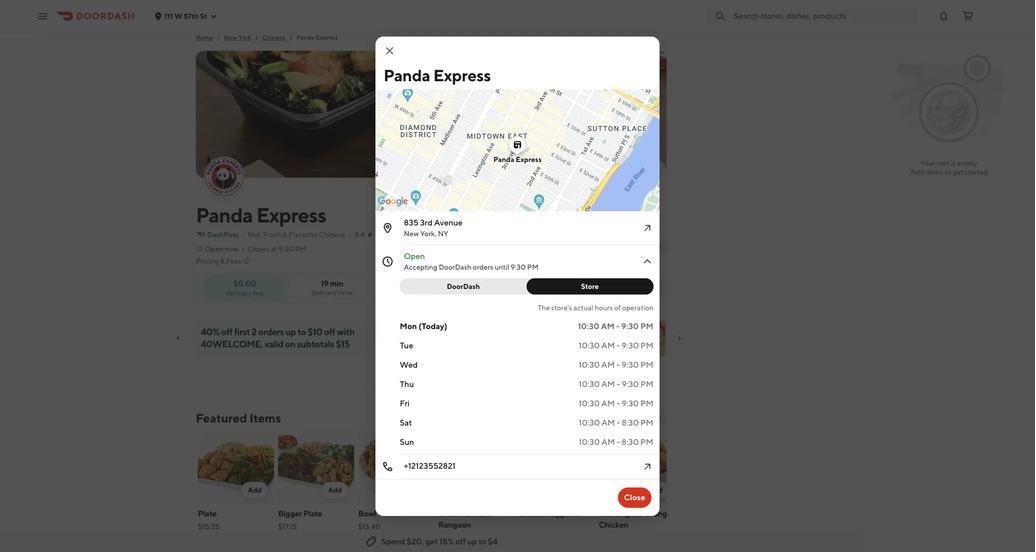 Task type: locate. For each thing, give the bounding box(es) containing it.
0 vertical spatial get
[[953, 168, 964, 176]]

1 horizontal spatial 19
[[585, 287, 591, 295]]

panda
[[297, 34, 315, 41], [384, 65, 431, 85], [494, 155, 515, 163], [494, 155, 515, 163], [196, 203, 253, 227]]

1 plate from the left
[[198, 509, 217, 518]]

am for mon (today)
[[602, 321, 615, 331]]

pm
[[295, 245, 307, 253], [528, 263, 539, 271], [641, 321, 654, 331], [641, 340, 654, 350], [641, 360, 654, 369], [641, 379, 654, 389], [641, 398, 654, 408], [641, 418, 654, 427], [641, 437, 654, 447]]

plate image
[[198, 432, 274, 504]]

add for plate
[[248, 486, 262, 494]]

pm inside open accepting doordash orders until 9:30 pm
[[528, 263, 539, 271]]

0 horizontal spatial plate
[[198, 509, 217, 518]]

2 horizontal spatial /
[[290, 34, 293, 41]]

chicken down original
[[599, 520, 629, 530]]

111
[[165, 12, 173, 20]]

am for sun
[[602, 437, 616, 447]]

3 / from the left
[[290, 34, 293, 41]]

open for open accepting doordash orders until 9:30 pm
[[404, 251, 425, 261]]

none radio containing pickup
[[614, 277, 667, 297]]

pm for mon (today)
[[641, 321, 654, 331]]

1 vertical spatial the
[[599, 509, 613, 518]]

3 click item image from the top
[[642, 460, 654, 473]]

2 / from the left
[[255, 34, 258, 41]]

am for thu
[[602, 379, 615, 389]]

orders inside open accepting doordash orders until 9:30 pm
[[473, 263, 494, 271]]

1 horizontal spatial off
[[324, 327, 336, 337]]

1 vertical spatial click item image
[[642, 255, 654, 267]]

1 vertical spatial up
[[468, 537, 477, 546]]

19
[[321, 279, 329, 288], [585, 287, 591, 295]]

19 left time
[[321, 279, 329, 288]]

19 up actual in the right of the page
[[585, 287, 591, 295]]

$10
[[308, 327, 323, 337]]

/ right home
[[217, 34, 220, 41]]

0 horizontal spatial new
[[224, 34, 237, 41]]

1 delivery from the left
[[312, 288, 337, 297]]

orange
[[645, 509, 672, 518]]

•
[[242, 231, 245, 239], [349, 231, 352, 239], [425, 231, 428, 239], [242, 245, 245, 253]]

1 horizontal spatial orders
[[473, 263, 494, 271]]

spend
[[382, 537, 405, 546]]

1 vertical spatial orders
[[258, 327, 284, 337]]

min inside the pickup 6 min
[[641, 287, 651, 295]]

none radio containing delivery
[[568, 277, 620, 297]]

pm for fri
[[641, 398, 654, 408]]

1 horizontal spatial to
[[479, 537, 487, 546]]

/ right chinese link
[[290, 34, 293, 41]]

panda express
[[384, 65, 491, 85], [494, 155, 542, 163], [494, 155, 542, 163], [196, 203, 326, 227]]

open inside open accepting doordash orders until 9:30 pm
[[404, 251, 425, 261]]

plate right bigger
[[304, 509, 322, 518]]

2 delivery from the left
[[226, 289, 252, 297]]

thu
[[400, 379, 414, 389]]

& left fees on the left top
[[220, 257, 225, 265]]

10:30 am - 8:30 pm down the previous button of carousel image
[[579, 437, 654, 447]]

min up the store's actual hours of operation
[[592, 287, 603, 295]]

- for thu
[[617, 379, 621, 389]]

10:30 am - 8:30 pm for sat
[[579, 418, 654, 427]]

Store button
[[527, 278, 654, 294]]

1 add button from the left
[[242, 482, 268, 498]]

orders inside 40% off first 2 orders up to $10 off with 40welcome, valid on subtotals $15
[[258, 327, 284, 337]]

tue
[[400, 340, 414, 350]]

1 vertical spatial to
[[298, 327, 306, 337]]

/ right york
[[255, 34, 258, 41]]

to inside 40% off first 2 orders up to $10 off with 40welcome, valid on subtotals $15
[[298, 327, 306, 337]]

the inside the original orange chicken
[[599, 509, 613, 518]]

pricing
[[196, 257, 219, 265]]

delivery down the $0.00
[[226, 289, 252, 297]]

0 vertical spatial the
[[538, 303, 550, 312]]

min for delivery
[[592, 287, 603, 295]]

fees
[[226, 257, 241, 265]]

0 vertical spatial orders
[[473, 263, 494, 271]]

next button of carousel image
[[655, 414, 663, 422]]

st
[[200, 12, 207, 20]]

plate inside plate $15.25
[[198, 509, 217, 518]]

1 horizontal spatial the
[[599, 509, 613, 518]]

1 vertical spatial 10:30 am - 8:30 pm
[[579, 437, 654, 447]]

doordash inside open accepting doordash orders until 9:30 pm
[[439, 263, 472, 271]]

1 10:30 am - 8:30 pm from the top
[[579, 418, 654, 427]]

0 horizontal spatial orders
[[258, 327, 284, 337]]

10:30 am - 9:30 pm for fri
[[579, 398, 654, 408]]

-
[[617, 321, 620, 331], [617, 340, 621, 350], [617, 360, 621, 369], [617, 379, 621, 389], [617, 398, 621, 408], [617, 418, 621, 427], [617, 437, 621, 447]]

more info button
[[613, 239, 667, 255]]

get
[[953, 168, 964, 176], [426, 537, 438, 546]]

10:30
[[578, 321, 600, 331], [579, 340, 600, 350], [579, 360, 600, 369], [579, 379, 600, 389], [579, 398, 600, 408], [579, 418, 600, 427], [579, 437, 600, 447]]

get left 15%
[[426, 537, 438, 546]]

orders left the "until"
[[473, 263, 494, 271]]

the
[[538, 303, 550, 312], [599, 509, 613, 518]]

1 vertical spatial 8:30
[[622, 437, 639, 447]]

1 horizontal spatial delivery
[[312, 288, 337, 297]]

open up pricing & fees
[[205, 245, 224, 253]]

open
[[205, 245, 224, 253], [404, 251, 425, 261]]

delivery inside the 19 min delivery time
[[312, 288, 337, 297]]

chinese right york
[[262, 34, 286, 41]]

add for bigger plate
[[328, 486, 342, 494]]

10:30 for mon (today)
[[578, 321, 600, 331]]

up left the $4
[[468, 537, 477, 546]]

1 horizontal spatial get
[[953, 168, 964, 176]]

off right '$10'
[[324, 327, 336, 337]]

0 vertical spatial chicken
[[519, 509, 549, 518]]

1 horizontal spatial chinese
[[319, 231, 346, 239]]

0 vertical spatial to
[[945, 168, 952, 176]]

min right 6
[[641, 287, 651, 295]]

chicken egg roll button
[[517, 430, 597, 524]]

0.7
[[431, 231, 441, 239]]

add button for $15.25
[[242, 482, 268, 498]]

to down cart
[[945, 168, 952, 176]]

click item image for doordash
[[642, 255, 654, 267]]

• left 0.7
[[425, 231, 428, 239]]

min for pickup
[[641, 287, 651, 295]]

1 horizontal spatial chicken
[[599, 520, 629, 530]]

min up with
[[330, 279, 344, 288]]

notification bell image
[[938, 10, 951, 22]]

0 horizontal spatial get
[[426, 537, 438, 546]]

to left the $4
[[479, 537, 487, 546]]

0 vertical spatial doordash
[[439, 263, 472, 271]]

am
[[602, 321, 615, 331], [602, 340, 615, 350], [602, 360, 615, 369], [602, 379, 615, 389], [602, 398, 615, 408], [602, 418, 616, 427], [602, 437, 616, 447]]

10:30 for fri
[[579, 398, 600, 408]]

0 horizontal spatial &
[[220, 257, 225, 265]]

chinese link
[[262, 33, 286, 43]]

8:30 down the previous button of carousel image
[[622, 437, 639, 447]]

1 horizontal spatial min
[[592, 287, 603, 295]]

rangoon
[[439, 520, 471, 530]]

delivery left time
[[312, 288, 337, 297]]

up
[[286, 327, 296, 337], [468, 537, 477, 546]]

delivery inside $0.00 delivery fee
[[226, 289, 252, 297]]

$13.40
[[359, 523, 381, 531]]

10:30 for wed
[[579, 360, 600, 369]]

2 10:30 am - 8:30 pm from the top
[[579, 437, 654, 447]]

2 plate from the left
[[304, 509, 322, 518]]

doordash inside doordash "button"
[[447, 282, 480, 290]]

min inside delivery 19 min
[[592, 287, 603, 295]]

the inside panda express dialog
[[538, 303, 550, 312]]

2 vertical spatial click item image
[[642, 460, 654, 473]]

up inside 40% off first 2 orders up to $10 off with 40welcome, valid on subtotals $15
[[286, 327, 296, 337]]

hot, fresh & flavorful chinese
[[248, 231, 346, 239]]

click item image up more info
[[642, 222, 654, 234]]

your
[[921, 159, 936, 167]]

empty
[[958, 159, 979, 167]]

2 click item image from the top
[[642, 255, 654, 267]]

3rd
[[420, 218, 433, 227]]

10:30 for sat
[[579, 418, 600, 427]]

off right 15%
[[456, 537, 466, 546]]

1 horizontal spatial up
[[468, 537, 477, 546]]

0 vertical spatial click item image
[[642, 222, 654, 234]]

2 add button from the left
[[322, 482, 348, 498]]

1 horizontal spatial plate
[[304, 509, 322, 518]]

up for off
[[468, 537, 477, 546]]

chinese left 4.4
[[319, 231, 346, 239]]

• left hot,
[[242, 231, 245, 239]]

0 vertical spatial up
[[286, 327, 296, 337]]

doordash
[[439, 263, 472, 271], [447, 282, 480, 290]]

1 vertical spatial chicken
[[599, 520, 629, 530]]

1 click item image from the top
[[642, 222, 654, 234]]

plate up $15.25
[[198, 509, 217, 518]]

mon (today)
[[400, 321, 448, 331]]

doordash down open accepting doordash orders until 9:30 pm on the top of the page
[[447, 282, 480, 290]]

- for sat
[[617, 418, 621, 427]]

click item image up "close"
[[642, 460, 654, 473]]

hour options option group
[[400, 278, 654, 294]]

1 8:30 from the top
[[622, 418, 639, 427]]

delivery
[[580, 279, 608, 287]]

None radio
[[568, 277, 620, 297]]

0 horizontal spatial the
[[538, 303, 550, 312]]

8:30 for sun
[[622, 437, 639, 447]]

flavorful
[[289, 231, 318, 239]]

3 add button from the left
[[643, 482, 669, 498]]

up up on
[[286, 327, 296, 337]]

panda express dialog
[[248, 30, 768, 516]]

group order
[[511, 283, 554, 291]]

avenue
[[435, 218, 463, 227]]

click item image
[[642, 222, 654, 234], [642, 255, 654, 267], [642, 460, 654, 473]]

chicken left egg
[[519, 509, 549, 518]]

9:30
[[279, 245, 294, 253], [511, 263, 526, 271], [622, 321, 639, 331], [622, 340, 639, 350], [622, 360, 639, 369], [622, 379, 639, 389], [622, 398, 639, 408]]

the original orange chicken
[[599, 509, 672, 530]]

fee
[[253, 289, 264, 297]]

10:30 am - 9:30 pm
[[578, 321, 654, 331], [579, 340, 654, 350], [579, 360, 654, 369], [579, 379, 654, 389], [579, 398, 654, 408]]

to inside your cart is empty add items to get started
[[945, 168, 952, 176]]

0 horizontal spatial chinese
[[262, 34, 286, 41]]

8:30 left next button of carousel icon
[[622, 418, 639, 427]]

panda express image
[[196, 51, 667, 178], [205, 157, 244, 196]]

10:30 am - 8:30 pm left next button of carousel icon
[[579, 418, 654, 427]]

express
[[316, 34, 338, 41], [434, 65, 491, 85], [516, 155, 542, 163], [516, 155, 542, 163], [257, 203, 326, 227]]

plate
[[198, 509, 217, 518], [304, 509, 322, 518]]

hours
[[595, 303, 613, 312]]

(today)
[[419, 321, 448, 331]]

0 items, open order cart image
[[963, 10, 975, 22]]

to for get
[[945, 168, 952, 176]]

the left store's
[[538, 303, 550, 312]]

1 horizontal spatial &
[[283, 231, 287, 239]]

to left '$10'
[[298, 327, 306, 337]]

doordash up save button
[[439, 263, 472, 271]]

home / new york / chinese / panda express
[[196, 34, 338, 41]]

valid
[[265, 339, 284, 349]]

19 min delivery time
[[312, 279, 353, 297]]

0 horizontal spatial delivery
[[226, 289, 252, 297]]

open for open now
[[205, 245, 224, 253]]

1 horizontal spatial open
[[404, 251, 425, 261]]

featured items heading
[[196, 410, 281, 426]]

cart
[[938, 159, 950, 167]]

2 horizontal spatial min
[[641, 287, 651, 295]]

$0.00
[[233, 279, 257, 288]]

1 vertical spatial new
[[404, 229, 419, 237]]

order
[[534, 283, 554, 291]]

1 horizontal spatial new
[[404, 229, 419, 237]]

0 vertical spatial &
[[283, 231, 287, 239]]

0 vertical spatial 8:30
[[622, 418, 639, 427]]

9:30 for tue
[[622, 340, 639, 350]]

min inside the 19 min delivery time
[[330, 279, 344, 288]]

click item image down more info
[[642, 255, 654, 267]]

orders up valid
[[258, 327, 284, 337]]

off up 40welcome,
[[221, 327, 233, 337]]

0 horizontal spatial min
[[330, 279, 344, 288]]

None radio
[[614, 277, 667, 297]]

bigger
[[278, 509, 302, 518]]

0 vertical spatial 10:30 am - 8:30 pm
[[579, 418, 654, 427]]

/
[[217, 34, 220, 41], [255, 34, 258, 41], [290, 34, 293, 41]]

the store's actual hours of operation
[[538, 303, 654, 312]]

add button for plate
[[322, 482, 348, 498]]

on
[[285, 339, 296, 349]]

pm for wed
[[641, 360, 654, 369]]

0 horizontal spatial up
[[286, 327, 296, 337]]

& inside button
[[220, 257, 225, 265]]

0 horizontal spatial /
[[217, 34, 220, 41]]

0 vertical spatial new
[[224, 34, 237, 41]]

2 horizontal spatial add button
[[643, 482, 669, 498]]

10:30 am - 9:30 pm for wed
[[579, 360, 654, 369]]

2 horizontal spatial to
[[945, 168, 952, 176]]

10:30 for sun
[[579, 437, 600, 447]]

new left york
[[224, 34, 237, 41]]

pm for tue
[[641, 340, 654, 350]]

0 horizontal spatial chicken
[[519, 509, 549, 518]]

fri
[[400, 398, 410, 408]]

0 horizontal spatial to
[[298, 327, 306, 337]]

to
[[945, 168, 952, 176], [298, 327, 306, 337], [479, 537, 487, 546]]

more info
[[629, 243, 661, 251]]

bigger plate image
[[278, 432, 354, 504]]

0 horizontal spatial open
[[205, 245, 224, 253]]

close button
[[618, 487, 652, 508]]

2 vertical spatial to
[[479, 537, 487, 546]]

1 horizontal spatial /
[[255, 34, 258, 41]]

0 horizontal spatial add button
[[242, 482, 268, 498]]

get down is
[[953, 168, 964, 176]]

0 horizontal spatial 19
[[321, 279, 329, 288]]

off
[[221, 327, 233, 337], [324, 327, 336, 337], [456, 537, 466, 546]]

1 vertical spatial &
[[220, 257, 225, 265]]

& right fresh
[[283, 231, 287, 239]]

9:30 inside open accepting doordash orders until 9:30 pm
[[511, 263, 526, 271]]

map region
[[248, 30, 768, 290]]

first
[[234, 327, 250, 337]]

1,500+ ratings •
[[375, 231, 428, 239]]

new down 835
[[404, 229, 419, 237]]

bigger plate $17.15
[[278, 509, 322, 531]]

2 8:30 from the top
[[622, 437, 639, 447]]

2
[[252, 327, 257, 337]]

the left original
[[599, 509, 613, 518]]

to for $4
[[479, 537, 487, 546]]

1 horizontal spatial add button
[[322, 482, 348, 498]]

plate $15.25
[[198, 509, 220, 531]]

open up accepting
[[404, 251, 425, 261]]

cream
[[439, 509, 463, 518]]

until
[[495, 263, 510, 271]]

up for orders
[[286, 327, 296, 337]]

items
[[926, 168, 944, 176]]

1 vertical spatial doordash
[[447, 282, 480, 290]]

more
[[629, 243, 646, 251]]



Task type: describe. For each thing, give the bounding box(es) containing it.
fresh
[[263, 231, 281, 239]]

pm for thu
[[641, 379, 654, 389]]

pricing & fees button
[[196, 256, 252, 266]]

order methods option group
[[568, 277, 667, 297]]

new york link
[[224, 33, 251, 43]]

10:30 am - 9:30 pm for tue
[[579, 340, 654, 350]]

click item image for avenue
[[642, 222, 654, 234]]

$4
[[488, 537, 498, 546]]

plate inside bigger plate $17.15
[[304, 509, 322, 518]]

8:30 for sat
[[622, 418, 639, 427]]

0.7 mi
[[431, 231, 450, 239]]

19 inside the 19 min delivery time
[[321, 279, 329, 288]]

closes
[[248, 245, 269, 253]]

am for tue
[[602, 340, 615, 350]]

mi
[[442, 231, 450, 239]]

add inside your cart is empty add items to get started
[[911, 168, 925, 176]]

1 vertical spatial chinese
[[319, 231, 346, 239]]

- for fri
[[617, 398, 621, 408]]

get inside your cart is empty add items to get started
[[953, 168, 964, 176]]

9:30 for mon (today)
[[622, 321, 639, 331]]

am for fri
[[602, 398, 615, 408]]

dashpass
[[207, 231, 239, 239]]

$0.00 delivery fee
[[226, 279, 264, 297]]

spend $20, get 15% off up to $4
[[382, 537, 498, 546]]

10:30 am - 9:30 pm for thu
[[579, 379, 654, 389]]

home link
[[196, 33, 213, 43]]

close panda express image
[[384, 44, 396, 57]]

am for wed
[[602, 360, 615, 369]]

mon
[[400, 321, 417, 331]]

• right now
[[242, 245, 245, 253]]

chicken egg roll image
[[519, 432, 595, 504]]

$15
[[336, 339, 350, 349]]

6
[[636, 287, 640, 295]]

0 vertical spatial chinese
[[262, 34, 286, 41]]

to for $10
[[298, 327, 306, 337]]

+12123552821
[[404, 461, 456, 470]]

the for the store's actual hours of operation
[[538, 303, 550, 312]]

is
[[952, 159, 956, 167]]

group
[[511, 283, 533, 291]]

featured
[[196, 411, 247, 425]]

chicken egg roll
[[519, 509, 580, 518]]

- for sun
[[617, 437, 621, 447]]

0 horizontal spatial off
[[221, 327, 233, 337]]

of
[[615, 303, 621, 312]]

roll
[[566, 509, 580, 518]]

pm for sat
[[641, 418, 654, 427]]

now
[[225, 245, 239, 253]]

10:30 for tue
[[579, 340, 600, 350]]

- for wed
[[617, 360, 621, 369]]

york
[[239, 34, 251, 41]]

9:30 for fri
[[622, 398, 639, 408]]

open accepting doordash orders until 9:30 pm
[[404, 251, 539, 271]]

1 / from the left
[[217, 34, 220, 41]]

bowl image
[[359, 432, 435, 504]]

57th
[[184, 12, 199, 20]]

store
[[582, 282, 599, 290]]

19 inside delivery 19 min
[[585, 287, 591, 295]]

- for tue
[[617, 340, 621, 350]]

1 vertical spatial get
[[426, 537, 438, 546]]

• closes at 9:30 pm
[[242, 245, 307, 253]]

pm for sun
[[641, 437, 654, 447]]

original
[[614, 509, 643, 518]]

cream cheese rangoon button
[[437, 430, 517, 535]]

save
[[464, 283, 480, 291]]

9:30 for wed
[[622, 360, 639, 369]]

home
[[196, 34, 213, 41]]

$17.15
[[278, 523, 297, 531]]

w
[[175, 12, 182, 20]]

the for the original orange chicken
[[599, 509, 613, 518]]

dashpass •
[[207, 231, 245, 239]]

10:30 for thu
[[579, 379, 600, 389]]

1,500+
[[375, 231, 398, 239]]

chicken inside button
[[519, 509, 549, 518]]

40welcome,
[[201, 339, 263, 349]]

actual
[[574, 303, 594, 312]]

with
[[337, 327, 355, 337]]

bowl $13.40
[[359, 509, 381, 531]]

new inside 835 3rd avenue new york, ny
[[404, 229, 419, 237]]

info
[[648, 243, 661, 251]]

am for sat
[[602, 418, 616, 427]]

store's
[[552, 303, 573, 312]]

previous button of carousel image
[[635, 414, 643, 422]]

accepting
[[404, 263, 438, 271]]

40% off first 2 orders up to $10 off with 40welcome, valid on subtotals $15
[[201, 327, 355, 349]]

835
[[404, 218, 419, 227]]

cheese
[[464, 509, 491, 518]]

open menu image
[[37, 10, 49, 22]]

chicken inside the original orange chicken
[[599, 520, 629, 530]]

DoorDash button
[[400, 278, 533, 294]]

$20,
[[407, 537, 424, 546]]

111 w 57th st button
[[154, 12, 218, 20]]

bowl
[[359, 509, 377, 518]]

sat
[[400, 418, 412, 427]]

operation
[[623, 303, 654, 312]]

york,
[[421, 229, 437, 237]]

835 3rd avenue new york, ny
[[404, 218, 463, 237]]

subtotals
[[297, 339, 334, 349]]

sun
[[400, 437, 414, 447]]

your cart is empty add items to get started
[[911, 159, 989, 176]]

ny
[[438, 229, 449, 237]]

group order button
[[494, 277, 560, 297]]

• left 4.4
[[349, 231, 352, 239]]

started
[[966, 168, 989, 176]]

2 horizontal spatial off
[[456, 537, 466, 546]]

powered by google image
[[378, 196, 408, 206]]

10:30 am - 8:30 pm for sun
[[579, 437, 654, 447]]

pricing & fees
[[196, 257, 241, 265]]

9:30 for thu
[[622, 379, 639, 389]]

the original orange chicken image
[[599, 432, 675, 504]]

items
[[250, 411, 281, 425]]

time
[[339, 288, 353, 297]]

- for mon (today)
[[617, 321, 620, 331]]

ratings
[[399, 231, 422, 239]]

4.4
[[355, 231, 365, 239]]

10:30 am - 9:30 pm for mon (today)
[[578, 321, 654, 331]]

cream cheese rangoon image
[[439, 432, 515, 504]]

featured items
[[196, 411, 281, 425]]

hot,
[[248, 231, 262, 239]]

egg
[[550, 509, 565, 518]]

add for the original orange chicken
[[649, 486, 663, 494]]

at
[[271, 245, 277, 253]]



Task type: vqa. For each thing, say whether or not it's contained in the screenshot.
CHICKEN & BEEF GYRO COMBO PLATTER $12.99
no



